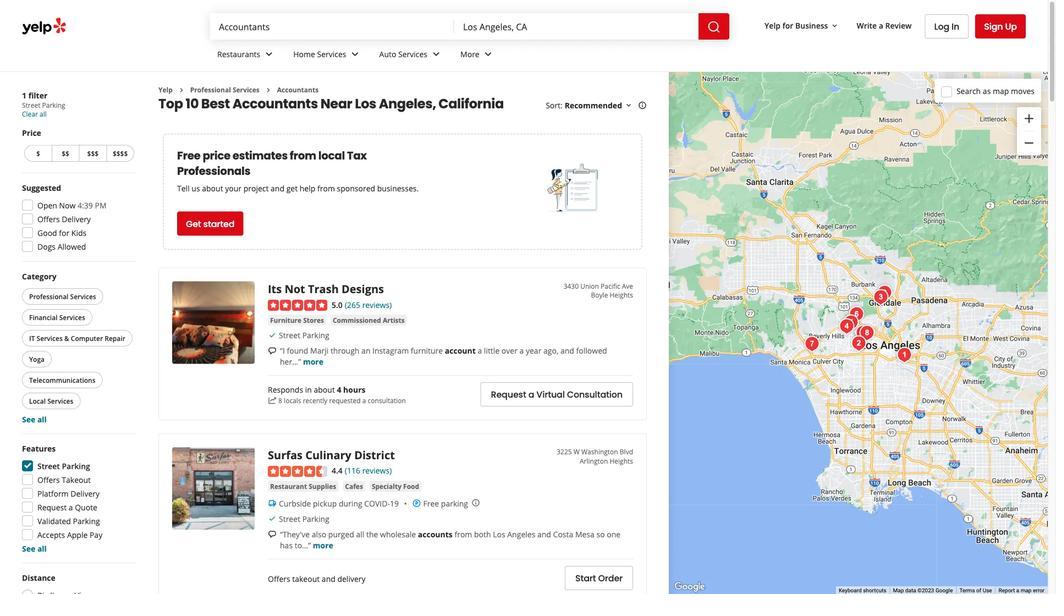 Task type: locate. For each thing, give the bounding box(es) containing it.
1 horizontal spatial from
[[318, 183, 335, 194]]

2 heights from the top
[[610, 457, 634, 466]]

request a quote
[[37, 502, 97, 513]]

24 chevron down v2 image inside auto services 'link'
[[430, 48, 443, 61]]

a left virtual
[[529, 389, 535, 401]]

los right both
[[493, 529, 506, 540]]

0 vertical spatial from
[[290, 148, 316, 163]]

yelp left 16 chevron right v2 image
[[159, 85, 173, 94]]

1 vertical spatial request
[[37, 502, 67, 513]]

over
[[502, 345, 518, 356]]

free left 'price'
[[177, 148, 201, 163]]

professional right 16 chevron right v2 image
[[190, 85, 231, 94]]

0 vertical spatial free
[[177, 148, 201, 163]]

1 vertical spatial about
[[314, 385, 335, 395]]

1 vertical spatial free
[[424, 498, 439, 509]]

free for price
[[177, 148, 201, 163]]

sign up
[[985, 20, 1018, 32]]

request
[[491, 389, 527, 401], [37, 502, 67, 513]]

specialty food
[[372, 482, 419, 491]]

24 chevron down v2 image right restaurants
[[263, 48, 276, 61]]

heights inside 3430 union pacific ave boyle heights
[[610, 291, 634, 300]]

street parking inside group
[[37, 461, 90, 471]]

parking down stores at bottom left
[[303, 330, 330, 340]]

los
[[355, 94, 377, 113], [493, 529, 506, 540]]

free inside free price estimates from local tax professionals tell us about your project and get help from sponsored businesses.
[[177, 148, 201, 163]]

request down platform
[[37, 502, 67, 513]]

during
[[339, 498, 363, 509]]

none field up business categories element
[[463, 20, 690, 32]]

restaurant
[[270, 482, 307, 491]]

estimates
[[233, 148, 288, 163]]

and left get
[[271, 183, 285, 194]]

1 horizontal spatial los
[[493, 529, 506, 540]]

0 vertical spatial delivery
[[62, 214, 91, 224]]

map
[[993, 86, 1010, 96], [1021, 588, 1032, 594]]

reviews) for its not trash designs
[[363, 300, 392, 310]]

2 see from the top
[[22, 544, 35, 554]]

map for moves
[[993, 86, 1010, 96]]

0 vertical spatial heights
[[610, 291, 634, 300]]

yelp left business
[[765, 20, 781, 31]]

not
[[285, 281, 305, 297]]

recommended button
[[565, 100, 634, 111]]

1 vertical spatial offers
[[37, 475, 60, 485]]

auto services
[[380, 49, 428, 59]]

heights for its not trash designs
[[610, 291, 634, 300]]

19
[[390, 498, 399, 509]]

services inside it services & computer repair 'button'
[[37, 334, 63, 343]]

0 horizontal spatial about
[[202, 183, 223, 194]]

0 horizontal spatial professional services
[[29, 292, 96, 301]]

report a map error link
[[999, 588, 1045, 594]]

0 vertical spatial about
[[202, 183, 223, 194]]

and inside free price estimates from local tax professionals tell us about your project and get help from sponsored businesses.
[[271, 183, 285, 194]]

1 horizontal spatial map
[[1021, 588, 1032, 594]]

los right near
[[355, 94, 377, 113]]

designs
[[342, 281, 384, 297]]

0 horizontal spatial professional
[[29, 292, 68, 301]]

reviews)
[[363, 300, 392, 310], [363, 466, 392, 476]]

services for professional services button
[[70, 292, 96, 301]]

services inside financial services button
[[59, 313, 85, 322]]

arlington
[[580, 457, 608, 466]]

1 vertical spatial reviews)
[[363, 466, 392, 476]]

professional services up financial services
[[29, 292, 96, 301]]

1 vertical spatial more
[[313, 540, 333, 551]]

order
[[599, 572, 623, 585]]

and right ago, at the right bottom of the page
[[561, 345, 575, 356]]

2 vertical spatial street parking
[[279, 514, 330, 524]]

1 horizontal spatial its not trash designs image
[[894, 344, 916, 366]]

1 see all button from the top
[[22, 414, 47, 425]]

professional services down restaurants
[[190, 85, 260, 94]]

get started button
[[177, 212, 243, 236]]

keyboard shortcuts button
[[839, 587, 887, 594]]

more link down also
[[313, 540, 333, 551]]

0 horizontal spatial 24 chevron down v2 image
[[263, 48, 276, 61]]

1 horizontal spatial free
[[424, 498, 439, 509]]

1 vertical spatial 16 chevron down v2 image
[[625, 101, 634, 110]]

3 24 chevron down v2 image from the left
[[482, 48, 495, 61]]

1 vertical spatial for
[[59, 228, 69, 238]]

services up it services & computer repair
[[59, 313, 85, 322]]

0 vertical spatial see all button
[[22, 414, 47, 425]]

street parking for boyle heights
[[279, 330, 330, 340]]

the
[[367, 529, 378, 540]]

melrosemac image
[[841, 312, 863, 334]]

request inside 'button'
[[491, 389, 527, 401]]

see all button down local
[[22, 414, 47, 425]]

services inside the local services button
[[47, 397, 73, 406]]

virtual
[[537, 389, 565, 401]]

map left error in the right of the page
[[1021, 588, 1032, 594]]

pickup
[[313, 498, 337, 509]]

cafes button
[[343, 481, 365, 492]]

24 chevron down v2 image for restaurants
[[263, 48, 276, 61]]

1 vertical spatial heights
[[610, 457, 634, 466]]

1 vertical spatial yelp
[[159, 85, 173, 94]]

curbside pickup during covid-19
[[279, 498, 399, 509]]

1 vertical spatial professional services
[[29, 292, 96, 301]]

none field up 'home services' link
[[219, 20, 446, 32]]

0 horizontal spatial los
[[355, 94, 377, 113]]

from left both
[[455, 529, 472, 540]]

24 chevron down v2 image
[[263, 48, 276, 61], [430, 48, 443, 61], [482, 48, 495, 61]]

yelp inside button
[[765, 20, 781, 31]]

16 checkmark v2 image
[[268, 331, 277, 340]]

services down telecommunications button
[[47, 397, 73, 406]]

services inside professional services button
[[70, 292, 96, 301]]

verizon image
[[857, 322, 879, 344]]

a inside 'button'
[[529, 389, 535, 401]]

2 vertical spatial offers
[[268, 574, 290, 584]]

services for financial services button
[[59, 313, 85, 322]]

one
[[607, 529, 621, 540]]

her..."
[[280, 356, 301, 367]]

see all button
[[22, 414, 47, 425], [22, 544, 47, 554]]

0 vertical spatial see all
[[22, 414, 47, 425]]

1 horizontal spatial yelp
[[765, 20, 781, 31]]

professional services inside button
[[29, 292, 96, 301]]

price
[[203, 148, 231, 163]]

Near text field
[[463, 20, 690, 32]]

cafes
[[345, 482, 363, 491]]

1 horizontal spatial 16 chevron down v2 image
[[831, 21, 840, 30]]

commissioned artists button
[[331, 315, 407, 326]]

0 vertical spatial yelp
[[765, 20, 781, 31]]

0 horizontal spatial its not trash designs image
[[172, 281, 255, 364]]

features
[[22, 443, 56, 454]]

street parking up offers takeout
[[37, 461, 90, 471]]

None field
[[219, 20, 446, 32], [463, 20, 690, 32]]

see all for category
[[22, 414, 47, 425]]

0 vertical spatial professional
[[190, 85, 231, 94]]

1 vertical spatial professional
[[29, 292, 68, 301]]

about right us
[[202, 183, 223, 194]]

parking up takeout
[[62, 461, 90, 471]]

see all button for category
[[22, 414, 47, 425]]

16 chevron down v2 image left 16 info v2 image
[[625, 101, 634, 110]]

restaurant supplies link
[[268, 481, 339, 492]]

from
[[290, 148, 316, 163], [318, 183, 335, 194], [455, 529, 472, 540]]

1 horizontal spatial about
[[314, 385, 335, 395]]

heights right boyle
[[610, 291, 634, 300]]

all right the clear
[[40, 110, 47, 119]]

1 see from the top
[[22, 414, 35, 425]]

1 see all from the top
[[22, 414, 47, 425]]

services left 16 chevron right v2 icon
[[233, 85, 260, 94]]

delivery up quote
[[71, 489, 100, 499]]

services right auto
[[399, 49, 428, 59]]

its not trash designs image
[[172, 281, 255, 364], [894, 344, 916, 366]]

1 vertical spatial street parking
[[37, 461, 90, 471]]

1 none field from the left
[[219, 20, 446, 32]]

stores
[[303, 316, 324, 325]]

5 star rating image
[[268, 300, 328, 311]]

request left virtual
[[491, 389, 527, 401]]

boyle
[[591, 291, 608, 300]]

parking down filter
[[42, 101, 65, 110]]

1 vertical spatial more link
[[313, 540, 333, 551]]

1 vertical spatial see all
[[22, 544, 47, 554]]

services inside auto services 'link'
[[399, 49, 428, 59]]

street parking down furniture stores link
[[279, 330, 330, 340]]

$$$$
[[113, 149, 128, 158]]

street inside '1 filter street parking clear all'
[[22, 101, 40, 110]]

3225
[[557, 448, 572, 457]]

0 horizontal spatial 16 chevron down v2 image
[[625, 101, 634, 110]]

16 chevron down v2 image inside yelp for business button
[[831, 21, 840, 30]]

16 parking v2 image
[[413, 499, 421, 508]]

4:39
[[78, 200, 93, 211]]

reviews) down district
[[363, 466, 392, 476]]

restaurants
[[217, 49, 260, 59]]

0 vertical spatial street parking
[[279, 330, 330, 340]]

consultation
[[567, 389, 623, 401]]

2 none field from the left
[[463, 20, 690, 32]]

free price estimates from local tax professionals image
[[547, 160, 602, 215]]

1 reviews) from the top
[[363, 300, 392, 310]]

professional up financial
[[29, 292, 68, 301]]

angeles,
[[379, 94, 436, 113]]

from right help
[[318, 183, 335, 194]]

validated
[[37, 516, 71, 526]]

pm
[[95, 200, 107, 211]]

more down marji
[[303, 356, 324, 367]]

0 vertical spatial map
[[993, 86, 1010, 96]]

0 vertical spatial more link
[[303, 356, 324, 367]]

street down furniture
[[279, 330, 301, 340]]

free right 16 parking v2 image
[[424, 498, 439, 509]]

0 horizontal spatial none field
[[219, 20, 446, 32]]

group
[[1018, 107, 1042, 155], [19, 182, 137, 255], [20, 271, 137, 425], [19, 443, 137, 554]]

more link
[[303, 356, 324, 367], [313, 540, 333, 551]]

0 vertical spatial see
[[22, 414, 35, 425]]

services left 24 chevron down v2 icon
[[317, 49, 347, 59]]

none field find
[[219, 20, 446, 32]]

0 vertical spatial reviews)
[[363, 300, 392, 310]]

1 vertical spatial los
[[493, 529, 506, 540]]

more link for culinary
[[313, 540, 333, 551]]

its not trash designs link
[[268, 281, 384, 297]]

map for error
[[1021, 588, 1032, 594]]

restaurants link
[[209, 40, 285, 72]]

(116 reviews)
[[345, 466, 392, 476]]

supplies
[[309, 482, 336, 491]]

1 vertical spatial see
[[22, 544, 35, 554]]

0 horizontal spatial from
[[290, 148, 316, 163]]

see down local
[[22, 414, 35, 425]]

delivery up kids
[[62, 214, 91, 224]]

found
[[287, 345, 308, 356]]

business categories element
[[209, 40, 1027, 72]]

see all down local
[[22, 414, 47, 425]]

0 horizontal spatial yelp
[[159, 85, 173, 94]]

16 speech v2 image
[[268, 530, 277, 539]]

16 checkmark v2 image
[[268, 515, 277, 524]]

google image
[[672, 580, 708, 594]]

auto services link
[[371, 40, 452, 72]]

1 horizontal spatial for
[[783, 20, 794, 31]]

more down also
[[313, 540, 333, 551]]

a right report
[[1017, 588, 1020, 594]]

sign
[[985, 20, 1004, 32]]

cafes link
[[343, 481, 365, 492]]

for inside group
[[59, 228, 69, 238]]

(116 reviews) link
[[345, 465, 392, 476]]

offers down open
[[37, 214, 60, 224]]

about up recently
[[314, 385, 335, 395]]

street down filter
[[22, 101, 40, 110]]

1 horizontal spatial 24 chevron down v2 image
[[430, 48, 443, 61]]

offers delivery
[[37, 214, 91, 224]]

2 vertical spatial from
[[455, 529, 472, 540]]

services for the local services button at the bottom left of page
[[47, 397, 73, 406]]

street parking down curbside
[[279, 514, 330, 524]]

write a review link
[[853, 15, 917, 35]]

start order link
[[565, 566, 634, 590]]

los inside from both los angeles and costa mesa so one has to..."
[[493, 529, 506, 540]]

offers
[[37, 214, 60, 224], [37, 475, 60, 485], [268, 574, 290, 584]]

24 chevron down v2 image inside restaurants link
[[263, 48, 276, 61]]

1 vertical spatial delivery
[[71, 489, 100, 499]]

1 vertical spatial map
[[1021, 588, 1032, 594]]

see up distance on the bottom
[[22, 544, 35, 554]]

0 vertical spatial request
[[491, 389, 527, 401]]

heights for surfas culinary district
[[610, 457, 634, 466]]

info icon image
[[472, 499, 481, 507], [472, 499, 481, 507]]

1 horizontal spatial request
[[491, 389, 527, 401]]

2 reviews) from the top
[[363, 466, 392, 476]]

all down local
[[37, 414, 47, 425]]

accountants up estimates at left
[[233, 94, 318, 113]]

$$$
[[87, 149, 99, 158]]

services left &
[[37, 334, 63, 343]]

tell
[[177, 183, 190, 194]]

furniture stores link
[[268, 315, 326, 326]]

services for 'home services' link
[[317, 49, 347, 59]]

1 24 chevron down v2 image from the left
[[263, 48, 276, 61]]

reviews) up commissioned artists
[[363, 300, 392, 310]]

it services & computer repair
[[29, 334, 125, 343]]

24 chevron down v2 image right more
[[482, 48, 495, 61]]

1 horizontal spatial professional services
[[190, 85, 260, 94]]

blvd
[[620, 448, 634, 457]]

2 see all button from the top
[[22, 544, 47, 554]]

None search field
[[210, 13, 732, 40]]

request inside group
[[37, 502, 67, 513]]

services up financial services
[[70, 292, 96, 301]]

open
[[37, 200, 57, 211]]

2 horizontal spatial from
[[455, 529, 472, 540]]

0 vertical spatial los
[[355, 94, 377, 113]]

0 vertical spatial more
[[303, 356, 324, 367]]

4.4 star rating image
[[268, 466, 328, 477]]

delivery
[[62, 214, 91, 224], [71, 489, 100, 499]]

24 chevron down v2 image right auto services
[[430, 48, 443, 61]]

for left business
[[783, 20, 794, 31]]

commissioned artists
[[333, 316, 405, 325]]

24 chevron down v2 image
[[349, 48, 362, 61]]

street
[[22, 101, 40, 110], [279, 330, 301, 340], [37, 461, 60, 471], [279, 514, 301, 524]]

0 horizontal spatial for
[[59, 228, 69, 238]]

$$ button
[[52, 145, 79, 162]]

16 chevron down v2 image right business
[[831, 21, 840, 30]]

for down the offers delivery
[[59, 228, 69, 238]]

all
[[40, 110, 47, 119], [37, 414, 47, 425], [356, 529, 365, 540], [37, 544, 47, 554]]

1 horizontal spatial none field
[[463, 20, 690, 32]]

street parking
[[279, 330, 330, 340], [37, 461, 90, 471], [279, 514, 330, 524]]

street down features
[[37, 461, 60, 471]]

0 horizontal spatial request
[[37, 502, 67, 513]]

0 vertical spatial for
[[783, 20, 794, 31]]

offers left takeout
[[268, 574, 290, 584]]

1 heights from the top
[[610, 291, 634, 300]]

services inside 'home services' link
[[317, 49, 347, 59]]

delivery for platform delivery
[[71, 489, 100, 499]]

street up "they've
[[279, 514, 301, 524]]

offers up platform
[[37, 475, 60, 485]]

artspace warehouse image
[[836, 316, 858, 338]]

16 chevron down v2 image
[[831, 21, 840, 30], [625, 101, 634, 110]]

0 horizontal spatial map
[[993, 86, 1010, 96]]

from left the local
[[290, 148, 316, 163]]

see all down accepts
[[22, 544, 47, 554]]

map
[[894, 588, 905, 594]]

24 chevron down v2 image inside more link
[[482, 48, 495, 61]]

1 vertical spatial see all button
[[22, 544, 47, 554]]

"they've also purged all the wholesale accounts
[[280, 529, 453, 540]]

see all button down accepts
[[22, 544, 47, 554]]

chefs' toys image
[[802, 333, 824, 355]]

2 see all from the top
[[22, 544, 47, 554]]

heights inside '3225 w washington blvd arlington heights'
[[610, 457, 634, 466]]

error
[[1034, 588, 1045, 594]]

trash
[[308, 281, 339, 297]]

see for features
[[22, 544, 35, 554]]

group containing features
[[19, 443, 137, 554]]

accepts apple pay
[[37, 530, 102, 540]]

2 horizontal spatial 24 chevron down v2 image
[[482, 48, 495, 61]]

0 vertical spatial offers
[[37, 214, 60, 224]]

culinary
[[306, 448, 352, 463]]

and left costa at the bottom right of the page
[[538, 529, 551, 540]]

computer
[[71, 334, 103, 343]]

search
[[957, 86, 982, 96]]

for inside button
[[783, 20, 794, 31]]

2 24 chevron down v2 image from the left
[[430, 48, 443, 61]]

sort:
[[546, 100, 563, 111]]

16 chevron down v2 image inside recommended popup button
[[625, 101, 634, 110]]

more link down marji
[[303, 356, 324, 367]]

0 vertical spatial 16 chevron down v2 image
[[831, 21, 840, 30]]

map right the as
[[993, 86, 1010, 96]]

heights right 'arlington'
[[610, 457, 634, 466]]

0 horizontal spatial free
[[177, 148, 201, 163]]

$ button
[[24, 145, 52, 162]]



Task type: describe. For each thing, give the bounding box(es) containing it.
parking down quote
[[73, 516, 100, 526]]

allowed
[[58, 241, 86, 252]]

Find text field
[[219, 20, 446, 32]]

now
[[59, 200, 76, 211]]

3225 w washington blvd arlington heights
[[557, 448, 634, 466]]

see all for features
[[22, 544, 47, 554]]

map data ©2023 google
[[894, 588, 954, 594]]

tax
[[347, 148, 367, 163]]

terms of use
[[960, 588, 993, 594]]

specialty food link
[[370, 481, 422, 492]]

takeout
[[292, 574, 320, 584]]

more for not
[[303, 356, 324, 367]]

sponsored
[[337, 183, 375, 194]]

furniture
[[411, 345, 443, 356]]

1
[[22, 90, 26, 100]]

a little over a year ago, and followed her..."
[[280, 345, 607, 367]]

food
[[404, 482, 419, 491]]

yelp for yelp for business
[[765, 20, 781, 31]]

accepts
[[37, 530, 65, 540]]

in
[[305, 385, 312, 395]]

professional inside button
[[29, 292, 68, 301]]

a right write
[[879, 20, 884, 31]]

validated parking
[[37, 516, 100, 526]]

about inside free price estimates from local tax professionals tell us about your project and get help from sponsored businesses.
[[202, 183, 223, 194]]

16 chevron down v2 image for yelp for business
[[831, 21, 840, 30]]

yelp link
[[159, 85, 173, 94]]

open now 4:39 pm
[[37, 200, 107, 211]]

all inside '1 filter street parking clear all'
[[40, 110, 47, 119]]

its not trash designs
[[268, 281, 384, 297]]

search image
[[708, 20, 721, 34]]

parking up also
[[303, 514, 330, 524]]

professional services link
[[190, 85, 260, 94]]

1 vertical spatial from
[[318, 183, 335, 194]]

all left the
[[356, 529, 365, 540]]

professional services button
[[22, 288, 103, 305]]

0 vertical spatial professional services
[[190, 85, 260, 94]]

delivery for offers delivery
[[62, 214, 91, 224]]

wholesale
[[380, 529, 416, 540]]

specialty food button
[[370, 481, 422, 492]]

spectrum image
[[846, 304, 868, 326]]

a left little
[[478, 345, 482, 356]]

specialty
[[372, 482, 402, 491]]

street parking for free parking
[[279, 514, 330, 524]]

pay
[[90, 530, 102, 540]]

yelp for "yelp" 'link' in the top of the page
[[159, 85, 173, 94]]

16 speech v2 image
[[268, 347, 277, 356]]

reviews) for surfas culinary district
[[363, 466, 392, 476]]

4.4
[[332, 466, 343, 476]]

up
[[1006, 20, 1018, 32]]

sign up link
[[976, 14, 1027, 39]]

3430
[[564, 281, 579, 291]]

log in link
[[926, 14, 969, 39]]

10
[[186, 94, 199, 113]]

"i
[[280, 345, 285, 356]]

map region
[[656, 0, 1057, 594]]

started
[[203, 218, 235, 230]]

accountants link
[[277, 85, 319, 94]]

all down accepts
[[37, 544, 47, 554]]

parking
[[441, 498, 468, 509]]

purged
[[329, 529, 354, 540]]

distance option group
[[19, 572, 137, 594]]

artists
[[383, 316, 405, 325]]

accountants right 16 chevron right v2 icon
[[277, 85, 319, 94]]

distance
[[22, 573, 55, 583]]

and inside a little over a year ago, and followed her..."
[[561, 345, 575, 356]]

16 chevron down v2 image for recommended
[[625, 101, 634, 110]]

$$
[[62, 149, 69, 158]]

24 chevron down v2 image for auto services
[[430, 48, 443, 61]]

more link for not
[[303, 356, 324, 367]]

get
[[287, 183, 298, 194]]

16 shipping v2 image
[[268, 499, 277, 508]]

16 chevron right v2 image
[[264, 86, 273, 95]]

review
[[886, 20, 912, 31]]

24 chevron down v2 image for more
[[482, 48, 495, 61]]

free for parking
[[424, 498, 439, 509]]

report a map error
[[999, 588, 1045, 594]]

offers for platform
[[37, 475, 60, 485]]

request for request a quote
[[37, 502, 67, 513]]

"i found marji through an instagram furniture account
[[280, 345, 476, 356]]

from inside from both los angeles and costa mesa so one has to..."
[[455, 529, 472, 540]]

union
[[581, 281, 599, 291]]

start order
[[576, 572, 623, 585]]

commissioned
[[333, 316, 381, 325]]

the dish depot image
[[871, 286, 893, 309]]

4.4 link
[[332, 465, 343, 476]]

at&t store - los angeles image
[[853, 322, 875, 344]]

zoom out image
[[1023, 136, 1036, 150]]

16 trending v2 image
[[268, 397, 277, 405]]

parking inside '1 filter street parking clear all'
[[42, 101, 65, 110]]

a up validated parking
[[69, 502, 73, 513]]

(116
[[345, 466, 361, 476]]

recommended
[[565, 100, 623, 111]]

shortcuts
[[864, 588, 887, 594]]

request a virtual consultation button
[[481, 383, 634, 407]]

financial services button
[[22, 309, 92, 326]]

write a review
[[857, 20, 912, 31]]

for for good
[[59, 228, 69, 238]]

price group
[[22, 127, 137, 164]]

request for request a virtual consultation
[[491, 389, 527, 401]]

group containing category
[[20, 271, 137, 425]]

"they've
[[280, 529, 310, 540]]

to..."
[[295, 540, 311, 551]]

capital one café image
[[874, 282, 896, 304]]

financial
[[29, 313, 58, 322]]

none field 'near'
[[463, 20, 690, 32]]

telecommunications button
[[22, 372, 103, 389]]

zoom in image
[[1023, 112, 1036, 125]]

more link
[[452, 40, 504, 72]]

of
[[977, 588, 982, 594]]

3430 union pacific ave boyle heights
[[564, 281, 634, 300]]

marji
[[310, 345, 329, 356]]

home services link
[[285, 40, 371, 72]]

surfas culinary district image
[[848, 333, 871, 355]]

more for culinary
[[313, 540, 333, 551]]

see all button for features
[[22, 544, 47, 554]]

surfas culinary district link
[[268, 448, 395, 463]]

curbside
[[279, 498, 311, 509]]

1 horizontal spatial professional
[[190, 85, 231, 94]]

accounts
[[418, 529, 453, 540]]

get started
[[186, 218, 235, 230]]

keyboard
[[839, 588, 862, 594]]

covid-
[[365, 498, 390, 509]]

in
[[952, 20, 960, 33]]

help
[[300, 183, 316, 194]]

restaurant supplies button
[[268, 481, 339, 492]]

w
[[574, 448, 580, 457]]

so
[[597, 529, 605, 540]]

yelp for business
[[765, 20, 829, 31]]

account
[[445, 345, 476, 356]]

offers for good
[[37, 214, 60, 224]]

services for auto services 'link'
[[399, 49, 428, 59]]

recently
[[303, 396, 328, 405]]

16 chevron right v2 image
[[177, 86, 186, 95]]

get
[[186, 218, 201, 230]]

a down 'hours'
[[363, 396, 366, 405]]

request a virtual consultation
[[491, 389, 623, 401]]

terms
[[960, 588, 976, 594]]

for for yelp
[[783, 20, 794, 31]]

a left the year
[[520, 345, 524, 356]]

restaurant supplies
[[270, 482, 336, 491]]

and right takeout
[[322, 574, 336, 584]]

from both los angeles and costa mesa so one has to..."
[[280, 529, 621, 551]]

top
[[159, 94, 183, 113]]

moves
[[1012, 86, 1035, 96]]

see for category
[[22, 414, 35, 425]]

angeles
[[508, 529, 536, 540]]

16 info v2 image
[[638, 101, 647, 110]]

group containing suggested
[[19, 182, 137, 255]]

and inside from both los angeles and costa mesa so one has to..."
[[538, 529, 551, 540]]

surfas culinary district image
[[172, 448, 255, 530]]

services for it services & computer repair 'button'
[[37, 334, 63, 343]]



Task type: vqa. For each thing, say whether or not it's contained in the screenshot.
Recommended popup button
yes



